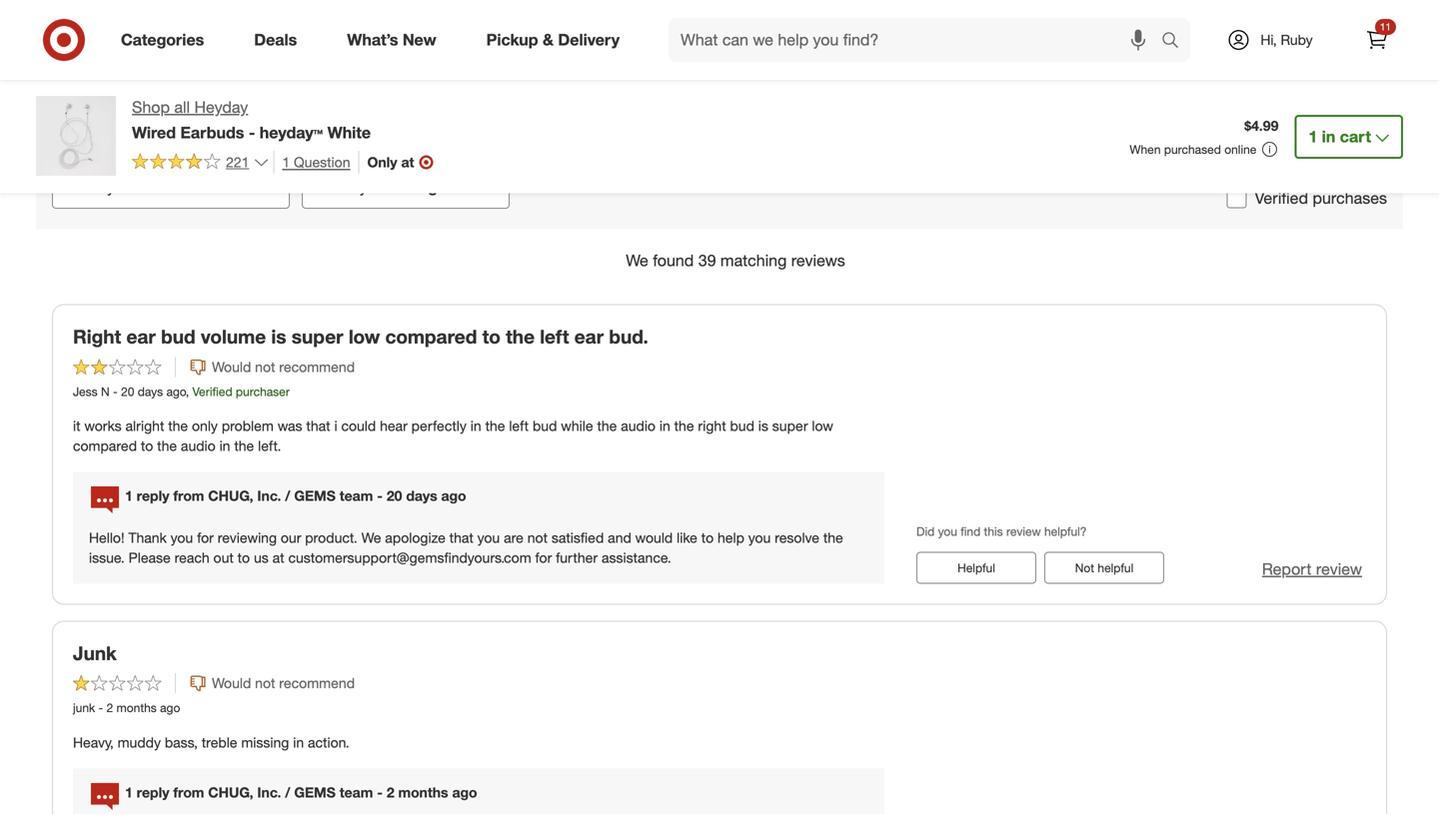 Task type: locate. For each thing, give the bounding box(es) containing it.
would not recommend
[[212, 358, 355, 376], [212, 675, 355, 693]]

1 horizontal spatial super
[[773, 417, 808, 435]]

0 vertical spatial verified
[[1255, 188, 1309, 208]]

20 right n
[[121, 384, 134, 399]]

review right report
[[1317, 560, 1363, 579]]

1 vertical spatial all
[[372, 177, 389, 196]]

recommend up action.
[[279, 675, 355, 693]]

you left the are
[[478, 529, 500, 547]]

ear right right
[[126, 326, 156, 349]]

1 horizontal spatial review
[[1317, 560, 1363, 579]]

2 / from the top
[[285, 784, 290, 802]]

2 by from the left
[[350, 177, 368, 196]]

1 vertical spatial recommend
[[279, 675, 355, 693]]

all down the only at left top
[[372, 177, 389, 196]]

2 chug, from the top
[[208, 784, 253, 802]]

at right us
[[273, 549, 284, 567]]

at inside hello! thank you for reviewing our product. we apologize that you are not satisfied and would like to help you resolve the issue. please reach out to us at customersupport@gemsfindyours.com for further assistance.
[[273, 549, 284, 567]]

reply
[[137, 488, 169, 505], [137, 784, 169, 802]]

bud right right
[[730, 417, 755, 435]]

0 horizontal spatial audio
[[181, 437, 216, 455]]

compared inside it works alright the only problem was that i could hear perfectly in the left bud while the audio in the right bud is super low compared to the audio in the left.
[[73, 437, 137, 455]]

20 up apologize
[[387, 488, 402, 505]]

1 gems from the top
[[294, 488, 336, 505]]

verified right ,
[[192, 384, 233, 399]]

inc. for 2
[[257, 784, 281, 802]]

that left i
[[306, 417, 330, 435]]

1 vertical spatial gems
[[294, 784, 336, 802]]

1 horizontal spatial verified
[[1255, 188, 1309, 208]]

0 vertical spatial would not recommend
[[212, 358, 355, 376]]

we left found
[[626, 251, 649, 271]]

i
[[334, 417, 337, 435]]

jess
[[73, 384, 98, 399]]

0 vertical spatial /
[[285, 488, 290, 505]]

0 vertical spatial super
[[292, 326, 343, 349]]

not right the are
[[528, 529, 548, 547]]

0 vertical spatial team
[[340, 488, 373, 505]]

pickup
[[487, 30, 538, 50]]

left
[[540, 326, 569, 349], [509, 417, 529, 435]]

the
[[506, 326, 535, 349], [168, 417, 188, 435], [485, 417, 505, 435], [597, 417, 617, 435], [674, 417, 694, 435], [157, 437, 177, 455], [234, 437, 254, 455], [824, 529, 844, 547]]

to
[[482, 326, 501, 349], [141, 437, 153, 455], [702, 529, 714, 547], [238, 549, 250, 567]]

39
[[699, 251, 716, 271]]

/ up our on the bottom
[[285, 488, 290, 505]]

not helpful button
[[1045, 552, 1165, 584]]

1 vertical spatial from
[[173, 784, 204, 802]]

0 vertical spatial months
[[117, 701, 157, 716]]

chug, up reviewing
[[208, 488, 253, 505]]

you up reach
[[171, 529, 193, 547]]

gems up 'product.'
[[294, 488, 336, 505]]

/
[[285, 488, 290, 505], [285, 784, 290, 802]]

1 horizontal spatial left
[[540, 326, 569, 349]]

2 would from the top
[[212, 675, 251, 693]]

most
[[119, 177, 157, 196]]

1 vertical spatial not
[[528, 529, 548, 547]]

treble
[[202, 734, 237, 752]]

ear left bud.
[[575, 326, 604, 349]]

1 vertical spatial audio
[[181, 437, 216, 455]]

from down bass,
[[173, 784, 204, 802]]

online
[[1225, 142, 1257, 157]]

junk
[[73, 642, 117, 665]]

for
[[197, 529, 214, 547], [535, 549, 552, 567]]

1 vertical spatial for
[[535, 549, 552, 567]]

all inside shop all heyday wired earbuds - heyday™ white
[[174, 97, 190, 117]]

found
[[653, 251, 694, 271]]

0 horizontal spatial 20
[[121, 384, 134, 399]]

0 vertical spatial audio
[[621, 417, 656, 435]]

1 reply from the top
[[137, 488, 169, 505]]

&
[[543, 30, 554, 50]]

helpful
[[1098, 561, 1134, 576]]

1 vertical spatial /
[[285, 784, 290, 802]]

1 vertical spatial low
[[812, 417, 834, 435]]

cart
[[1340, 127, 1372, 146]]

20
[[121, 384, 134, 399], [387, 488, 402, 505]]

categories link
[[104, 18, 229, 62]]

by right filter
[[350, 177, 368, 196]]

2
[[106, 701, 113, 716], [387, 784, 395, 802]]

1 vertical spatial review
[[1317, 560, 1363, 579]]

0 vertical spatial compared
[[385, 326, 477, 349]]

With photos checkbox
[[1227, 161, 1247, 181]]

1 horizontal spatial at
[[401, 153, 414, 171]]

2 from from the top
[[173, 784, 204, 802]]

compared down 'works'
[[73, 437, 137, 455]]

0 vertical spatial gems
[[294, 488, 336, 505]]

image of wired earbuds - heyday™ white image
[[36, 96, 116, 176]]

would not recommend up purchaser
[[212, 358, 355, 376]]

report review button
[[1263, 558, 1363, 581]]

recommend down the right ear bud volume is super low compared to the left ear bud.
[[279, 358, 355, 376]]

1 inc. from the top
[[257, 488, 281, 505]]

right
[[73, 326, 121, 349]]

1 vertical spatial verified
[[192, 384, 233, 399]]

review right this
[[1007, 524, 1041, 539]]

0 horizontal spatial left
[[509, 417, 529, 435]]

-
[[249, 123, 255, 142], [113, 384, 118, 399], [377, 488, 383, 505], [98, 701, 103, 716], [377, 784, 383, 802]]

0 horizontal spatial at
[[273, 549, 284, 567]]

1 vertical spatial is
[[759, 417, 769, 435]]

what's
[[347, 30, 398, 50]]

1 vertical spatial months
[[398, 784, 448, 802]]

are
[[504, 529, 524, 547]]

missing
[[241, 734, 289, 752]]

1 question link
[[273, 151, 350, 174]]

to inside it works alright the only problem was that i could hear perfectly in the left bud while the audio in the right bud is super low compared to the audio in the left.
[[141, 437, 153, 455]]

team
[[340, 488, 373, 505], [340, 784, 373, 802]]

in right perfectly
[[471, 417, 482, 435]]

0 horizontal spatial compared
[[73, 437, 137, 455]]

only
[[192, 417, 218, 435]]

that right apologize
[[450, 529, 474, 547]]

bud left while
[[533, 417, 557, 435]]

left left bud.
[[540, 326, 569, 349]]

not up purchaser
[[255, 358, 275, 376]]

0 vertical spatial not
[[255, 358, 275, 376]]

verified
[[1255, 188, 1309, 208], [192, 384, 233, 399]]

2 inc. from the top
[[257, 784, 281, 802]]

heyday™
[[260, 123, 323, 142]]

1 vertical spatial compared
[[73, 437, 137, 455]]

recommend for action.
[[279, 675, 355, 693]]

team up 'product.'
[[340, 488, 373, 505]]

1 recommend from the top
[[279, 358, 355, 376]]

1 horizontal spatial days
[[406, 488, 437, 505]]

1 vertical spatial 2
[[387, 784, 395, 802]]

1 by from the left
[[98, 177, 115, 196]]

days up alright
[[138, 384, 163, 399]]

1 vertical spatial 20
[[387, 488, 402, 505]]

audio down only
[[181, 437, 216, 455]]

1 horizontal spatial months
[[398, 784, 448, 802]]

reply up thank
[[137, 488, 169, 505]]

would up treble
[[212, 675, 251, 693]]

team down action.
[[340, 784, 373, 802]]

audio right while
[[621, 417, 656, 435]]

apologize
[[385, 529, 446, 547]]

sort by most recent
[[65, 177, 210, 196]]

chug, down treble
[[208, 784, 253, 802]]

1 for 1 reply from chug, inc. / gems team - 2 months ago
[[125, 784, 133, 802]]

2 recommend from the top
[[279, 675, 355, 693]]

1 horizontal spatial audio
[[621, 417, 656, 435]]

that inside it works alright the only problem was that i could hear perfectly in the left bud while the audio in the right bud is super low compared to the audio in the left.
[[306, 417, 330, 435]]

ratings
[[394, 177, 446, 196]]

1 horizontal spatial compared
[[385, 326, 477, 349]]

days up apologize
[[406, 488, 437, 505]]

team for 2 months ago
[[340, 784, 373, 802]]

compared
[[385, 326, 477, 349], [73, 437, 137, 455]]

we right 'product.'
[[362, 529, 381, 547]]

like
[[677, 529, 698, 547]]

1 vertical spatial chug,
[[208, 784, 253, 802]]

1 vertical spatial team
[[340, 784, 373, 802]]

would not recommend for in
[[212, 675, 355, 693]]

earbuds
[[180, 123, 244, 142]]

0 vertical spatial left
[[540, 326, 569, 349]]

reply down muddy
[[137, 784, 169, 802]]

1 horizontal spatial all
[[372, 177, 389, 196]]

0 vertical spatial would
[[212, 358, 251, 376]]

1 would not recommend from the top
[[212, 358, 355, 376]]

for left the further
[[535, 549, 552, 567]]

0 vertical spatial for
[[197, 529, 214, 547]]

/ for 2 months ago
[[285, 784, 290, 802]]

1 vertical spatial days
[[406, 488, 437, 505]]

0 vertical spatial all
[[174, 97, 190, 117]]

0 vertical spatial inc.
[[257, 488, 281, 505]]

inc. up our on the bottom
[[257, 488, 281, 505]]

1 left 'cart'
[[1309, 127, 1318, 146]]

1 vertical spatial that
[[450, 529, 474, 547]]

0 vertical spatial chug,
[[208, 488, 253, 505]]

audio
[[621, 417, 656, 435], [181, 437, 216, 455]]

/ down missing
[[285, 784, 290, 802]]

1 horizontal spatial is
[[759, 417, 769, 435]]

what's new link
[[330, 18, 462, 62]]

0 horizontal spatial ear
[[126, 326, 156, 349]]

compared up perfectly
[[385, 326, 477, 349]]

0 horizontal spatial all
[[174, 97, 190, 117]]

gems down action.
[[294, 784, 336, 802]]

chug, for 1 reply from chug, inc. / gems team - 20 days ago
[[208, 488, 253, 505]]

super right volume
[[292, 326, 343, 349]]

you right help
[[749, 529, 771, 547]]

bud up jess n - 20 days ago , verified purchaser
[[161, 326, 196, 349]]

1 for 1 in cart
[[1309, 127, 1318, 146]]

please
[[129, 549, 171, 567]]

0 vertical spatial that
[[306, 417, 330, 435]]

it works alright the only problem was that i could hear perfectly in the left bud while the audio in the right bud is super low compared to the audio in the left.
[[73, 417, 834, 455]]

1 ear from the left
[[126, 326, 156, 349]]

in down problem
[[220, 437, 230, 455]]

/ for 20 days ago
[[285, 488, 290, 505]]

gems
[[294, 488, 336, 505], [294, 784, 336, 802]]

all
[[174, 97, 190, 117], [372, 177, 389, 196]]

0 vertical spatial we
[[626, 251, 649, 271]]

1 vertical spatial we
[[362, 529, 381, 547]]

recent
[[162, 177, 210, 196]]

from up reach
[[173, 488, 204, 505]]

bud
[[161, 326, 196, 349], [533, 417, 557, 435], [730, 417, 755, 435]]

0 horizontal spatial review
[[1007, 524, 1041, 539]]

0 horizontal spatial by
[[98, 177, 115, 196]]

0 horizontal spatial 2
[[106, 701, 113, 716]]

left left while
[[509, 417, 529, 435]]

team for 20 days ago
[[340, 488, 373, 505]]

0 vertical spatial reply
[[137, 488, 169, 505]]

is right volume
[[271, 326, 286, 349]]

and
[[608, 529, 632, 547]]

0 horizontal spatial that
[[306, 417, 330, 435]]

1 vertical spatial left
[[509, 417, 529, 435]]

1 team from the top
[[340, 488, 373, 505]]

0 vertical spatial low
[[349, 326, 380, 349]]

would down volume
[[212, 358, 251, 376]]

1 from from the top
[[173, 488, 204, 505]]

you
[[938, 524, 958, 539], [171, 529, 193, 547], [478, 529, 500, 547], [749, 529, 771, 547]]

1 would from the top
[[212, 358, 251, 376]]

for up reach
[[197, 529, 214, 547]]

1 reply from chug, inc. / gems team - 2 months ago
[[125, 784, 477, 802]]

11
[[1381, 20, 1392, 33]]

1 vertical spatial at
[[273, 549, 284, 567]]

question
[[294, 153, 350, 171]]

2 gems from the top
[[294, 784, 336, 802]]

0 vertical spatial recommend
[[279, 358, 355, 376]]

1 down muddy
[[125, 784, 133, 802]]

not up missing
[[255, 675, 275, 693]]

0 vertical spatial at
[[401, 153, 414, 171]]

1 in cart
[[1309, 127, 1372, 146]]

satisfied
[[552, 529, 604, 547]]

is right right
[[759, 417, 769, 435]]

1 / from the top
[[285, 488, 290, 505]]

1 vertical spatial inc.
[[257, 784, 281, 802]]

while
[[561, 417, 593, 435]]

0 vertical spatial from
[[173, 488, 204, 505]]

reviews
[[791, 251, 846, 271]]

deals link
[[237, 18, 322, 62]]

super right right
[[773, 417, 808, 435]]

chug, for 1 reply from chug, inc. / gems team - 2 months ago
[[208, 784, 253, 802]]

this
[[984, 524, 1003, 539]]

0 vertical spatial is
[[271, 326, 286, 349]]

2 team from the top
[[340, 784, 373, 802]]

1 horizontal spatial ear
[[575, 326, 604, 349]]

all right shop
[[174, 97, 190, 117]]

2 horizontal spatial bud
[[730, 417, 755, 435]]

left inside it works alright the only problem was that i could hear perfectly in the left bud while the audio in the right bud is super low compared to the audio in the left.
[[509, 417, 529, 435]]

recommend for was
[[279, 358, 355, 376]]

2 would not recommend from the top
[[212, 675, 355, 693]]

assistance.
[[602, 549, 672, 567]]

1 horizontal spatial that
[[450, 529, 474, 547]]

1 vertical spatial would
[[212, 675, 251, 693]]

by right sort
[[98, 177, 115, 196]]

1 horizontal spatial we
[[626, 251, 649, 271]]

221 link
[[132, 151, 269, 175]]

super
[[292, 326, 343, 349], [773, 417, 808, 435]]

search button
[[1153, 18, 1201, 66]]

0 vertical spatial review
[[1007, 524, 1041, 539]]

verified right verified purchases checkbox
[[1255, 188, 1309, 208]]

reviewing
[[218, 529, 277, 547]]

2 reply from the top
[[137, 784, 169, 802]]

by for sort by
[[98, 177, 115, 196]]

in left 'cart'
[[1322, 127, 1336, 146]]

0 horizontal spatial low
[[349, 326, 380, 349]]

months
[[117, 701, 157, 716], [398, 784, 448, 802]]

0 horizontal spatial days
[[138, 384, 163, 399]]

1 chug, from the top
[[208, 488, 253, 505]]

1 down "heyday™"
[[282, 153, 290, 171]]

inc. down missing
[[257, 784, 281, 802]]

chug,
[[208, 488, 253, 505], [208, 784, 253, 802]]

days
[[138, 384, 163, 399], [406, 488, 437, 505]]

heyday
[[194, 97, 248, 117]]

1 vertical spatial reply
[[137, 784, 169, 802]]

1 vertical spatial would not recommend
[[212, 675, 355, 693]]

at right the only at left top
[[401, 153, 414, 171]]

1 up thank
[[125, 488, 133, 505]]

1 vertical spatial super
[[773, 417, 808, 435]]

1 horizontal spatial by
[[350, 177, 368, 196]]

would not recommend up missing
[[212, 675, 355, 693]]

1 horizontal spatial low
[[812, 417, 834, 435]]

that
[[306, 417, 330, 435], [450, 529, 474, 547]]

2 vertical spatial not
[[255, 675, 275, 693]]

0 horizontal spatial we
[[362, 529, 381, 547]]



Task type: vqa. For each thing, say whether or not it's contained in the screenshot.
Target associated with Target link
no



Task type: describe. For each thing, give the bounding box(es) containing it.
in left action.
[[293, 734, 304, 752]]

verified purchases
[[1255, 188, 1388, 208]]

us
[[254, 549, 269, 567]]

1 reply from chug, inc. / gems team - 20 days ago
[[125, 488, 466, 505]]

1 question
[[282, 153, 350, 171]]

0 horizontal spatial months
[[117, 701, 157, 716]]

wired
[[132, 123, 176, 142]]

helpful?
[[1045, 524, 1087, 539]]

reply for 1 reply from chug, inc. / gems team - 20 days ago
[[137, 488, 169, 505]]

review inside button
[[1317, 560, 1363, 579]]

the inside hello! thank you for reviewing our product. we apologize that you are not satisfied and would like to help you resolve the issue. please reach out to us at customersupport@gemsfindyours.com for further assistance.
[[824, 529, 844, 547]]

shop
[[132, 97, 170, 117]]

purchased
[[1165, 142, 1222, 157]]

issue.
[[89, 549, 125, 567]]

1 horizontal spatial 2
[[387, 784, 395, 802]]

new
[[403, 30, 437, 50]]

by for filter by
[[350, 177, 368, 196]]

could
[[341, 417, 376, 435]]

problem
[[222, 417, 274, 435]]

alright
[[125, 417, 164, 435]]

filter by all ratings
[[315, 177, 446, 196]]

not for was
[[255, 358, 275, 376]]

left.
[[258, 437, 281, 455]]

0 horizontal spatial for
[[197, 529, 214, 547]]

n
[[101, 384, 110, 399]]

hello! thank you for reviewing our product. we apologize that you are not satisfied and would like to help you resolve the issue. please reach out to us at customersupport@gemsfindyours.com for further assistance.
[[89, 529, 844, 567]]

report
[[1263, 560, 1312, 579]]

when
[[1130, 142, 1161, 157]]

helpful button
[[917, 552, 1037, 584]]

1 horizontal spatial bud
[[533, 417, 557, 435]]

that inside hello! thank you for reviewing our product. we apologize that you are not satisfied and would like to help you resolve the issue. please reach out to us at customersupport@gemsfindyours.com for further assistance.
[[450, 529, 474, 547]]

jess n - 20 days ago , verified purchaser
[[73, 384, 290, 399]]

0 horizontal spatial bud
[[161, 326, 196, 349]]

did you find this review helpful?
[[917, 524, 1087, 539]]

is inside it works alright the only problem was that i could hear perfectly in the left bud while the audio in the right bud is super low compared to the audio in the left.
[[759, 417, 769, 435]]

0 vertical spatial 20
[[121, 384, 134, 399]]

hear
[[380, 417, 408, 435]]

report review
[[1263, 560, 1363, 579]]

bud.
[[609, 326, 649, 349]]

help
[[718, 529, 745, 547]]

would for only
[[212, 358, 251, 376]]

0 horizontal spatial verified
[[192, 384, 233, 399]]

out
[[213, 549, 234, 567]]

further
[[556, 549, 598, 567]]

volume
[[201, 326, 266, 349]]

,
[[186, 384, 189, 399]]

1 for 1 question
[[282, 153, 290, 171]]

purchaser
[[236, 384, 290, 399]]

customersupport@gemsfindyours.com
[[288, 549, 531, 567]]

right
[[698, 417, 726, 435]]

works
[[84, 417, 122, 435]]

heavy, muddy bass, treble missing in action.
[[73, 734, 349, 752]]

1 for 1 reply from chug, inc. / gems team - 20 days ago
[[125, 488, 133, 505]]

deals
[[254, 30, 297, 50]]

0 vertical spatial days
[[138, 384, 163, 399]]

filter
[[315, 177, 346, 196]]

0 horizontal spatial is
[[271, 326, 286, 349]]

what's new
[[347, 30, 437, 50]]

muddy
[[118, 734, 161, 752]]

not for action.
[[255, 675, 275, 693]]

matching
[[721, 251, 787, 271]]

right ear bud volume is super low compared to the left ear bud.
[[73, 326, 649, 349]]

221
[[226, 153, 249, 171]]

not
[[1075, 561, 1095, 576]]

perfectly
[[412, 417, 467, 435]]

gems for 20
[[294, 488, 336, 505]]

1 in cart for wired earbuds - heyday™ white element
[[1309, 127, 1372, 146]]

only at
[[367, 153, 414, 171]]

product.
[[305, 529, 358, 547]]

would for missing
[[212, 675, 251, 693]]

Verified purchases checkbox
[[1227, 188, 1247, 208]]

search
[[1153, 32, 1201, 52]]

did
[[917, 524, 935, 539]]

from for 1 reply from chug, inc. / gems team - 20 days ago
[[173, 488, 204, 505]]

reach
[[175, 549, 210, 567]]

2 ear from the left
[[575, 326, 604, 349]]

we inside hello! thank you for reviewing our product. we apologize that you are not satisfied and would like to help you resolve the issue. please reach out to us at customersupport@gemsfindyours.com for further assistance.
[[362, 529, 381, 547]]

not inside hello! thank you for reviewing our product. we apologize that you are not satisfied and would like to help you resolve the issue. please reach out to us at customersupport@gemsfindyours.com for further assistance.
[[528, 529, 548, 547]]

it
[[73, 417, 81, 435]]

- inside shop all heyday wired earbuds - heyday™ white
[[249, 123, 255, 142]]

hi,
[[1261, 31, 1277, 48]]

find
[[961, 524, 981, 539]]

hi, ruby
[[1261, 31, 1313, 48]]

ruby
[[1281, 31, 1313, 48]]

when purchased online
[[1130, 142, 1257, 157]]

0 vertical spatial 2
[[106, 701, 113, 716]]

was
[[278, 417, 302, 435]]

our
[[281, 529, 301, 547]]

in left right
[[660, 417, 671, 435]]

junk
[[73, 701, 95, 716]]

1 horizontal spatial for
[[535, 549, 552, 567]]

junk - 2 months ago
[[73, 701, 180, 716]]

pickup & delivery
[[487, 30, 620, 50]]

only
[[367, 153, 397, 171]]

action.
[[308, 734, 349, 752]]

delivery
[[558, 30, 620, 50]]

low inside it works alright the only problem was that i could hear perfectly in the left bud while the audio in the right bud is super low compared to the audio in the left.
[[812, 417, 834, 435]]

white
[[327, 123, 371, 142]]

sort
[[65, 177, 93, 196]]

0 horizontal spatial super
[[292, 326, 343, 349]]

11 link
[[1356, 18, 1400, 62]]

1 horizontal spatial 20
[[387, 488, 402, 505]]

resolve
[[775, 529, 820, 547]]

you right the did
[[938, 524, 958, 539]]

pickup & delivery link
[[470, 18, 645, 62]]

helpful
[[958, 561, 996, 576]]

reply for 1 reply from chug, inc. / gems team - 2 months ago
[[137, 784, 169, 802]]

super inside it works alright the only problem was that i could hear perfectly in the left bud while the audio in the right bud is super low compared to the audio in the left.
[[773, 417, 808, 435]]

bass,
[[165, 734, 198, 752]]

from for 1 reply from chug, inc. / gems team - 2 months ago
[[173, 784, 204, 802]]

hello!
[[89, 529, 125, 547]]

categories
[[121, 30, 204, 50]]

inc. for 20
[[257, 488, 281, 505]]

thank
[[128, 529, 167, 547]]

gems for 2
[[294, 784, 336, 802]]

would not recommend for problem
[[212, 358, 355, 376]]

What can we help you find? suggestions appear below search field
[[669, 18, 1167, 62]]



